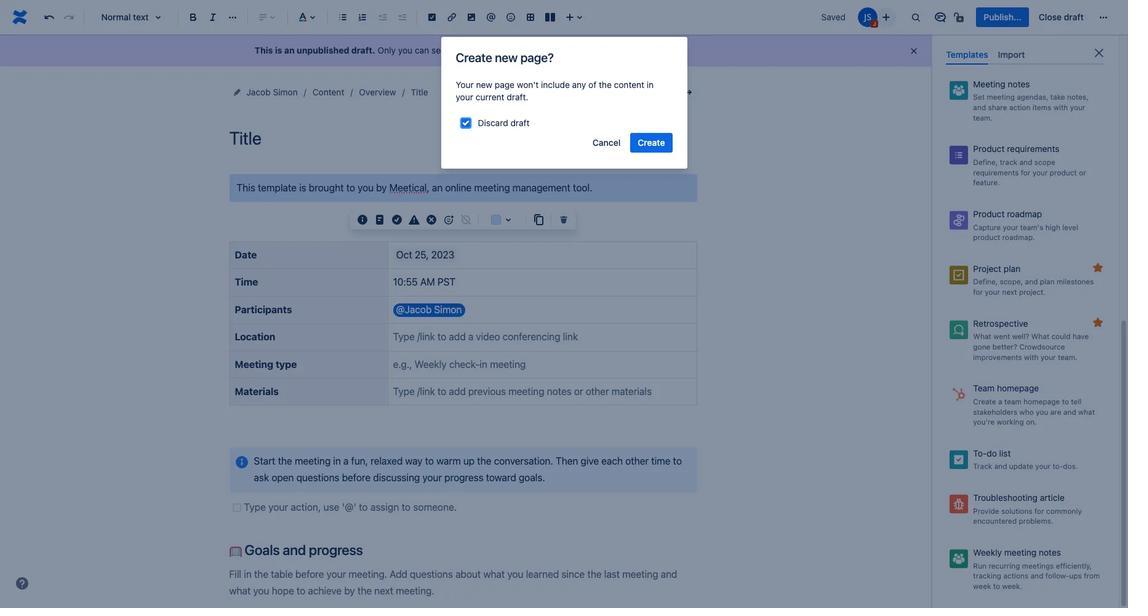Task type: vqa. For each thing, say whether or not it's contained in the screenshot.


Task type: describe. For each thing, give the bounding box(es) containing it.
went
[[994, 332, 1011, 341]]

10:55
[[393, 277, 418, 288]]

Give this page a title text field
[[229, 128, 697, 148]]

meeting notes set meeting agendas, take notes, and share action items with your team.
[[974, 79, 1089, 122]]

redo ⌘⇧z image
[[62, 10, 76, 25]]

draft for discard draft
[[511, 118, 530, 128]]

conversation.
[[494, 456, 554, 467]]

content
[[614, 79, 645, 90]]

use
[[974, 28, 987, 37]]

create inside team homepage create a team homepage to tell stakeholders who you are and what you're working on.
[[974, 397, 997, 406]]

to-do list track and update your to-dos.
[[974, 448, 1079, 471]]

truth
[[1061, 38, 1078, 47]]

this for this is an unpublished draft. only you can see it until you publish it or give someone the link. learn more
[[255, 45, 273, 55]]

action item image
[[425, 10, 440, 25]]

to-
[[974, 448, 987, 459]]

brought
[[309, 182, 344, 193]]

page
[[495, 79, 515, 90]]

this for this template is brought to you by meetical, an online meeting management tool.
[[237, 182, 255, 193]]

each
[[602, 456, 623, 467]]

2 what from the left
[[1032, 332, 1050, 341]]

am
[[421, 277, 435, 288]]

create for create new page?
[[456, 51, 492, 65]]

on.
[[1027, 418, 1038, 427]]

10:55 am pst
[[393, 277, 456, 288]]

for inside the use this master project doc to create a single source of truth for stakeholders.
[[1080, 38, 1089, 47]]

publish...
[[984, 12, 1022, 22]]

notes inside weekly meeting notes run recurring meetings efficiently, tracking actions and follow-ups from week to week.
[[1040, 548, 1062, 558]]

way
[[405, 456, 423, 467]]

someone
[[560, 45, 596, 55]]

and inside 'product requirements define, track and scope requirements for your product or feature.'
[[1020, 158, 1033, 167]]

0 vertical spatial homepage
[[998, 383, 1040, 394]]

ups
[[1070, 572, 1083, 581]]

2 it from the left
[[523, 45, 528, 55]]

efficiently,
[[1057, 561, 1093, 571]]

discard draft
[[478, 118, 530, 128]]

meeting right online
[[474, 182, 510, 193]]

publish... button
[[977, 7, 1030, 27]]

progress inside the start the meeting in a fun, relaxed way to warm up the conversation. then give each other time to ask open questions before discussing your progress toward goals.
[[445, 473, 484, 484]]

saved
[[822, 12, 846, 22]]

project
[[974, 263, 1002, 274]]

troubleshooting article provide solutions for commonly encountered problems.
[[974, 493, 1083, 526]]

warning image
[[407, 212, 422, 227]]

panel info image
[[234, 455, 249, 470]]

team. for meeting notes
[[974, 113, 993, 122]]

toward
[[486, 473, 517, 484]]

define, for project plan
[[974, 277, 999, 287]]

of inside your new page won't include any of the content in your current draft.
[[589, 79, 597, 90]]

level
[[1063, 223, 1079, 232]]

title
[[411, 87, 428, 97]]

can
[[415, 45, 429, 55]]

are
[[1051, 407, 1062, 417]]

create for create
[[638, 137, 665, 148]]

with for retrospective
[[1025, 353, 1039, 362]]

have
[[1073, 332, 1090, 341]]

commonly
[[1047, 507, 1083, 516]]

and inside main content area, start typing to enter text. text field
[[283, 542, 306, 559]]

you inside team homepage create a team homepage to tell stakeholders who you are and what you're working on.
[[1037, 407, 1049, 417]]

include
[[541, 79, 570, 90]]

your inside meeting notes set meeting agendas, take notes, and share action items with your team.
[[1071, 103, 1086, 112]]

crowdsource
[[1020, 342, 1066, 352]]

mention image
[[484, 10, 499, 25]]

who
[[1020, 407, 1035, 417]]

run
[[974, 561, 987, 571]]

roadmap
[[1008, 209, 1043, 219]]

copy image
[[531, 212, 546, 227]]

track
[[974, 462, 993, 471]]

dismiss image
[[910, 46, 919, 56]]

meetings
[[1023, 561, 1055, 571]]

pst
[[438, 277, 456, 288]]

is inside main content area, start typing to enter text. text field
[[299, 182, 307, 193]]

your inside 'product requirements define, track and scope requirements for your product or feature.'
[[1033, 168, 1049, 177]]

simon for @jacob simon
[[434, 304, 462, 315]]

weekly meeting notes run recurring meetings efficiently, tracking actions and follow-ups from week to week.
[[974, 548, 1101, 591]]

time
[[235, 277, 258, 288]]

this
[[989, 28, 1002, 37]]

jacob simon
[[247, 87, 298, 97]]

1 vertical spatial progress
[[309, 542, 363, 559]]

note image
[[373, 212, 387, 227]]

italic ⌘i image
[[206, 10, 220, 25]]

problems.
[[1020, 517, 1054, 526]]

update
[[1010, 462, 1034, 471]]

goals.
[[519, 473, 546, 484]]

follow-
[[1046, 572, 1070, 581]]

templates
[[947, 49, 989, 60]]

team
[[974, 383, 995, 394]]

for inside troubleshooting article provide solutions for commonly encountered problems.
[[1035, 507, 1045, 516]]

give inside the start the meeting in a fun, relaxed way to warm up the conversation. then give each other time to ask open questions before discussing your progress toward goals.
[[581, 456, 599, 467]]

your inside retrospective what went well? what could have gone better? crowdsource improvements with your team.
[[1041, 353, 1057, 362]]

weekly
[[974, 548, 1003, 558]]

use this master project doc to create a single source of truth for stakeholders.
[[974, 28, 1089, 57]]

1 it from the left
[[448, 45, 453, 55]]

an inside main content area, start typing to enter text. text field
[[432, 182, 443, 193]]

from
[[1085, 572, 1101, 581]]

capture
[[974, 223, 1002, 232]]

undo ⌘z image
[[42, 10, 57, 25]]

team's
[[1021, 223, 1044, 232]]

0 horizontal spatial draft.
[[352, 45, 376, 55]]

to-
[[1053, 462, 1064, 471]]

@jacob simon
[[396, 304, 462, 315]]

0 vertical spatial requirements
[[1008, 144, 1060, 154]]

to right time
[[673, 456, 682, 467]]

close
[[1040, 12, 1062, 22]]

to inside team homepage create a team homepage to tell stakeholders who you are and what you're working on.
[[1063, 397, 1070, 406]]

for inside project plan define, scope, and plan milestones for your next project.
[[974, 288, 984, 297]]

publish
[[492, 45, 520, 55]]

single
[[1004, 38, 1024, 47]]

create new page? dialog
[[441, 37, 688, 169]]

by
[[376, 182, 387, 193]]

learn more link
[[632, 45, 677, 55]]

until
[[456, 45, 473, 55]]

25,
[[415, 249, 429, 260]]

any
[[573, 79, 587, 90]]

meeting inside the start the meeting in a fun, relaxed way to warm up the conversation. then give each other time to ask open questions before discussing your progress toward goals.
[[295, 456, 331, 467]]

solutions
[[1002, 507, 1033, 516]]

error image
[[424, 212, 439, 227]]

and inside team homepage create a team homepage to tell stakeholders who you are and what you're working on.
[[1064, 407, 1077, 417]]

simon for jacob simon
[[273, 87, 298, 97]]

Main content area, start typing to enter text. text field
[[222, 174, 705, 608]]

the up 'open'
[[278, 456, 292, 467]]

tracking
[[974, 572, 1002, 581]]

date
[[235, 249, 257, 260]]

won't
[[517, 79, 539, 90]]

start
[[254, 456, 276, 467]]

items
[[1033, 103, 1052, 112]]

location
[[235, 331, 276, 342]]

the inside your new page won't include any of the content in your current draft.
[[599, 79, 612, 90]]

stakeholders
[[974, 407, 1018, 417]]

project
[[1030, 28, 1054, 37]]

to inside weekly meeting notes run recurring meetings efficiently, tracking actions and follow-ups from week to week.
[[994, 582, 1001, 591]]

in inside the start the meeting in a fun, relaxed way to warm up the conversation. then give each other time to ask open questions before discussing your progress toward goals.
[[333, 456, 341, 467]]

start the meeting in a fun, relaxed way to warm up the conversation. then give each other time to ask open questions before discussing your progress toward goals.
[[254, 456, 685, 484]]

questions
[[297, 473, 340, 484]]

share
[[989, 103, 1008, 112]]

add image, video, or file image
[[464, 10, 479, 25]]

track
[[1001, 158, 1018, 167]]

in inside your new page won't include any of the content in your current draft.
[[647, 79, 654, 90]]

link.
[[613, 45, 630, 55]]

working
[[997, 418, 1025, 427]]

close draft button
[[1032, 7, 1092, 27]]

remove image
[[557, 212, 572, 227]]

outdent ⇧tab image
[[375, 10, 390, 25]]



Task type: locate. For each thing, give the bounding box(es) containing it.
oct
[[396, 249, 412, 260]]

1 horizontal spatial with
[[1054, 103, 1069, 112]]

1 vertical spatial an
[[432, 182, 443, 193]]

1 horizontal spatial progress
[[445, 473, 484, 484]]

1 horizontal spatial plan
[[1041, 277, 1055, 287]]

new up page
[[495, 51, 518, 65]]

1 what from the left
[[974, 332, 992, 341]]

you right until
[[475, 45, 489, 55]]

define,
[[974, 158, 999, 167], [974, 277, 999, 287]]

your inside product roadmap capture your team's high level product roadmap.
[[1004, 223, 1019, 232]]

1 horizontal spatial product
[[1051, 168, 1078, 177]]

is left brought
[[299, 182, 307, 193]]

1 horizontal spatial notes
[[1040, 548, 1062, 558]]

with
[[1054, 103, 1069, 112], [1025, 353, 1039, 362]]

article
[[1041, 493, 1065, 503]]

cancel
[[593, 137, 621, 148]]

tab list
[[942, 44, 1110, 65]]

of
[[1052, 38, 1059, 47], [589, 79, 597, 90]]

indent tab image
[[395, 10, 410, 25]]

draft inside create new page? dialog
[[511, 118, 530, 128]]

0 vertical spatial simon
[[273, 87, 298, 97]]

1 vertical spatial with
[[1025, 353, 1039, 362]]

use this master project doc to create a single source of truth for stakeholders. button
[[944, 0, 1107, 65]]

in left fun,
[[333, 456, 341, 467]]

stakeholders.
[[974, 48, 1020, 57]]

with inside meeting notes set meeting agendas, take notes, and share action items with your team.
[[1054, 103, 1069, 112]]

confluence image
[[10, 7, 30, 27], [10, 7, 30, 27]]

table image
[[523, 10, 538, 25]]

0 horizontal spatial draft
[[511, 118, 530, 128]]

meeting type
[[235, 359, 297, 370]]

simon
[[273, 87, 298, 97], [434, 304, 462, 315]]

import
[[999, 49, 1026, 60]]

bold ⌘b image
[[186, 10, 201, 25]]

and inside project plan define, scope, and plan milestones for your next project.
[[1026, 277, 1039, 287]]

create inside button
[[638, 137, 665, 148]]

0 vertical spatial new
[[495, 51, 518, 65]]

simon inside main content area, start typing to enter text. text field
[[434, 304, 462, 315]]

:goal: image
[[229, 546, 242, 558]]

it
[[448, 45, 453, 55], [523, 45, 528, 55]]

2 define, from the top
[[974, 277, 999, 287]]

notes up 'meetings'
[[1040, 548, 1062, 558]]

your inside the start the meeting in a fun, relaxed way to warm up the conversation. then give each other time to ask open questions before discussing your progress toward goals.
[[423, 473, 442, 484]]

1 vertical spatial plan
[[1041, 277, 1055, 287]]

in right the content
[[647, 79, 654, 90]]

0 vertical spatial or
[[530, 45, 538, 55]]

simon right jacob
[[273, 87, 298, 97]]

define, down project
[[974, 277, 999, 287]]

new for page
[[476, 79, 493, 90]]

this
[[255, 45, 273, 55], [237, 182, 255, 193]]

:goal: image
[[229, 546, 242, 558]]

tab list containing templates
[[942, 44, 1110, 65]]

feature.
[[974, 178, 1001, 187]]

1 horizontal spatial or
[[1080, 168, 1087, 177]]

an left unpublished
[[284, 45, 295, 55]]

an left online
[[432, 182, 443, 193]]

unstar project plan image
[[1091, 260, 1106, 275]]

0 horizontal spatial simon
[[273, 87, 298, 97]]

then
[[556, 456, 579, 467]]

0 horizontal spatial meeting
[[235, 359, 273, 370]]

your up roadmap.
[[1004, 223, 1019, 232]]

notes,
[[1068, 93, 1089, 102]]

0 vertical spatial draft
[[1065, 12, 1085, 22]]

unstar retrospective image
[[1091, 315, 1106, 330]]

0 horizontal spatial create
[[456, 51, 492, 65]]

meeting down location
[[235, 359, 273, 370]]

team. for retrospective
[[1059, 353, 1078, 362]]

close templates and import image
[[1093, 46, 1107, 60]]

new
[[495, 51, 518, 65], [476, 79, 493, 90]]

draft up the 'doc'
[[1065, 12, 1085, 22]]

2 vertical spatial create
[[974, 397, 997, 406]]

to
[[1071, 28, 1078, 37], [346, 182, 355, 193], [1063, 397, 1070, 406], [425, 456, 434, 467], [673, 456, 682, 467], [994, 582, 1001, 591]]

dos.
[[1064, 462, 1079, 471]]

1 vertical spatial new
[[476, 79, 493, 90]]

0 horizontal spatial with
[[1025, 353, 1039, 362]]

for inside 'product requirements define, track and scope requirements for your product or feature.'
[[1022, 168, 1031, 177]]

0 horizontal spatial in
[[333, 456, 341, 467]]

0 vertical spatial notes
[[1009, 79, 1031, 89]]

0 horizontal spatial what
[[974, 332, 992, 341]]

and down tell
[[1064, 407, 1077, 417]]

1 vertical spatial a
[[999, 397, 1003, 406]]

create up "your"
[[456, 51, 492, 65]]

1 vertical spatial is
[[299, 182, 307, 193]]

improvements
[[974, 353, 1023, 362]]

new inside your new page won't include any of the content in your current draft.
[[476, 79, 493, 90]]

1 product from the top
[[974, 144, 1005, 154]]

and inside to-do list track and update your to-dos.
[[995, 462, 1008, 471]]

1 define, from the top
[[974, 158, 999, 167]]

a
[[998, 38, 1002, 47], [999, 397, 1003, 406], [344, 456, 349, 467]]

define, for product requirements
[[974, 158, 999, 167]]

meeting up the set
[[974, 79, 1006, 89]]

0 vertical spatial is
[[275, 45, 282, 55]]

1 vertical spatial give
[[581, 456, 599, 467]]

meeting inside main content area, start typing to enter text. text field
[[235, 359, 273, 370]]

and inside weekly meeting notes run recurring meetings efficiently, tracking actions and follow-ups from week to week.
[[1031, 572, 1044, 581]]

or inside 'product requirements define, track and scope requirements for your product or feature.'
[[1080, 168, 1087, 177]]

meeting inside weekly meeting notes run recurring meetings efficiently, tracking actions and follow-ups from week to week.
[[1005, 548, 1037, 558]]

to right way in the left of the page
[[425, 456, 434, 467]]

and right the 'track' on the right of the page
[[1020, 158, 1033, 167]]

relaxed
[[371, 456, 403, 467]]

product inside 'product requirements define, track and scope requirements for your product or feature.'
[[1051, 168, 1078, 177]]

1 horizontal spatial in
[[647, 79, 654, 90]]

1 vertical spatial notes
[[1040, 548, 1062, 558]]

plan
[[1004, 263, 1021, 274], [1041, 277, 1055, 287]]

notes
[[1009, 79, 1031, 89], [1040, 548, 1062, 558]]

learn
[[632, 45, 654, 55]]

define, inside project plan define, scope, and plan milestones for your next project.
[[974, 277, 999, 287]]

1 vertical spatial draft
[[511, 118, 530, 128]]

emoji image
[[504, 10, 519, 25]]

meeting up recurring
[[1005, 548, 1037, 558]]

your new page won't include any of the content in your current draft.
[[456, 79, 654, 102]]

1 horizontal spatial team.
[[1059, 353, 1078, 362]]

milestones
[[1057, 277, 1095, 287]]

or
[[530, 45, 538, 55], [1080, 168, 1087, 177]]

1 vertical spatial draft.
[[507, 92, 529, 102]]

the
[[598, 45, 611, 55], [599, 79, 612, 90], [278, 456, 292, 467], [477, 456, 492, 467]]

0 vertical spatial a
[[998, 38, 1002, 47]]

draft for close draft
[[1065, 12, 1085, 22]]

1 vertical spatial team.
[[1059, 353, 1078, 362]]

a up stakeholders
[[999, 397, 1003, 406]]

this template is brought to you by meetical, an online meeting management tool.
[[237, 182, 593, 193]]

success image
[[390, 212, 405, 227]]

and up project.
[[1026, 277, 1039, 287]]

and down list
[[995, 462, 1008, 471]]

progress
[[445, 473, 484, 484], [309, 542, 363, 559]]

you left can at the left
[[398, 45, 413, 55]]

1 vertical spatial homepage
[[1024, 397, 1061, 406]]

requirements up feature.
[[974, 168, 1020, 177]]

simon down pst
[[434, 304, 462, 315]]

1 vertical spatial in
[[333, 456, 341, 467]]

encountered
[[974, 517, 1018, 526]]

0 horizontal spatial an
[[284, 45, 295, 55]]

1 horizontal spatial draft
[[1065, 12, 1085, 22]]

time
[[652, 456, 671, 467]]

your down notes,
[[1071, 103, 1086, 112]]

0 horizontal spatial plan
[[1004, 263, 1021, 274]]

give
[[541, 45, 557, 55], [581, 456, 599, 467]]

for up the roadmap
[[1022, 168, 1031, 177]]

your down "your"
[[456, 92, 474, 102]]

new up current
[[476, 79, 493, 90]]

1 vertical spatial meeting
[[235, 359, 273, 370]]

0 horizontal spatial new
[[476, 79, 493, 90]]

this up jacob
[[255, 45, 273, 55]]

open
[[272, 473, 294, 484]]

your left next
[[986, 288, 1001, 297]]

homepage up 'team' in the right of the page
[[998, 383, 1040, 394]]

your inside your new page won't include any of the content in your current draft.
[[456, 92, 474, 102]]

and down 'meetings'
[[1031, 572, 1044, 581]]

your left to-
[[1036, 462, 1051, 471]]

1 vertical spatial product
[[974, 209, 1005, 219]]

0 vertical spatial an
[[284, 45, 295, 55]]

2 product from the top
[[974, 209, 1005, 219]]

0 vertical spatial meeting
[[974, 79, 1006, 89]]

1 horizontal spatial simon
[[434, 304, 462, 315]]

team. inside retrospective what went well? what could have gone better? crowdsource improvements with your team.
[[1059, 353, 1078, 362]]

of right any
[[589, 79, 597, 90]]

meeting for meeting notes set meeting agendas, take notes, and share action items with your team.
[[974, 79, 1006, 89]]

is up jacob simon
[[275, 45, 282, 55]]

0 vertical spatial team.
[[974, 113, 993, 122]]

what up crowdsource
[[1032, 332, 1050, 341]]

product inside product roadmap capture your team's high level product roadmap.
[[974, 233, 1001, 242]]

and inside meeting notes set meeting agendas, take notes, and share action items with your team.
[[974, 103, 987, 112]]

your down warm
[[423, 473, 442, 484]]

info image
[[355, 212, 370, 227]]

draft.
[[352, 45, 376, 55], [507, 92, 529, 102]]

link image
[[445, 10, 459, 25]]

with for meeting notes
[[1054, 103, 1069, 112]]

your inside to-do list track and update your to-dos.
[[1036, 462, 1051, 471]]

give left each
[[581, 456, 599, 467]]

of down the 'doc'
[[1052, 38, 1059, 47]]

1 vertical spatial create
[[638, 137, 665, 148]]

product
[[1051, 168, 1078, 177], [974, 233, 1001, 242]]

1 horizontal spatial create
[[638, 137, 665, 148]]

notes up agendas,
[[1009, 79, 1031, 89]]

goals
[[245, 542, 280, 559]]

with down take
[[1054, 103, 1069, 112]]

this inside main content area, start typing to enter text. text field
[[237, 182, 255, 193]]

product down the scope
[[1051, 168, 1078, 177]]

0 vertical spatial create
[[456, 51, 492, 65]]

draft. inside your new page won't include any of the content in your current draft.
[[507, 92, 529, 102]]

1 horizontal spatial of
[[1052, 38, 1059, 47]]

background color image
[[501, 212, 516, 227]]

retrospective
[[974, 318, 1029, 329]]

plan up project.
[[1041, 277, 1055, 287]]

bullet list ⌘⇧8 image
[[336, 10, 350, 25]]

for
[[1080, 38, 1089, 47], [1022, 168, 1031, 177], [974, 288, 984, 297], [1035, 507, 1045, 516]]

materials
[[235, 386, 279, 397]]

meetical,
[[390, 182, 430, 193]]

1 vertical spatial or
[[1080, 168, 1087, 177]]

give left someone
[[541, 45, 557, 55]]

plan up scope,
[[1004, 263, 1021, 274]]

meeting inside meeting notes set meeting agendas, take notes, and share action items with your team.
[[988, 93, 1016, 102]]

product for product roadmap
[[974, 209, 1005, 219]]

draft right discard
[[511, 118, 530, 128]]

1 horizontal spatial draft.
[[507, 92, 529, 102]]

discard
[[478, 118, 509, 128]]

it right see
[[448, 45, 453, 55]]

0 vertical spatial product
[[974, 144, 1005, 154]]

0 horizontal spatial of
[[589, 79, 597, 90]]

of inside the use this master project doc to create a single source of truth for stakeholders.
[[1052, 38, 1059, 47]]

1 vertical spatial this
[[237, 182, 255, 193]]

meeting up the questions at the left of page
[[295, 456, 331, 467]]

0 horizontal spatial it
[[448, 45, 453, 55]]

product inside product roadmap capture your team's high level product roadmap.
[[974, 209, 1005, 219]]

jacob simon image
[[859, 7, 878, 27]]

list
[[1000, 448, 1012, 459]]

0 vertical spatial define,
[[974, 158, 999, 167]]

you inside main content area, start typing to enter text. text field
[[358, 182, 374, 193]]

define, up feature.
[[974, 158, 999, 167]]

to down tracking
[[994, 582, 1001, 591]]

1 horizontal spatial is
[[299, 182, 307, 193]]

create
[[974, 38, 996, 47]]

tool.
[[573, 182, 593, 193]]

with down crowdsource
[[1025, 353, 1039, 362]]

0 vertical spatial in
[[647, 79, 654, 90]]

and down the set
[[974, 103, 987, 112]]

the right up
[[477, 456, 492, 467]]

0 vertical spatial draft.
[[352, 45, 376, 55]]

next
[[1003, 288, 1018, 297]]

requirements up the scope
[[1008, 144, 1060, 154]]

new for page?
[[495, 51, 518, 65]]

notes inside meeting notes set meeting agendas, take notes, and share action items with your team.
[[1009, 79, 1031, 89]]

ask
[[254, 473, 269, 484]]

this is an unpublished draft. only you can see it until you publish it or give someone the link. learn more
[[255, 45, 677, 55]]

1 vertical spatial define,
[[974, 277, 999, 287]]

your inside project plan define, scope, and plan milestones for your next project.
[[986, 288, 1001, 297]]

meeting for meeting type
[[235, 359, 273, 370]]

draft. left only
[[352, 45, 376, 55]]

define, inside 'product requirements define, track and scope requirements for your product or feature.'
[[974, 158, 999, 167]]

move this page image
[[232, 87, 242, 97]]

product for product requirements
[[974, 144, 1005, 154]]

create down team
[[974, 397, 997, 406]]

you're
[[974, 418, 995, 427]]

a inside team homepage create a team homepage to tell stakeholders who you are and what you're working on.
[[999, 397, 1003, 406]]

create
[[456, 51, 492, 65], [638, 137, 665, 148], [974, 397, 997, 406]]

editor add emoji image
[[442, 212, 456, 227]]

product inside 'product requirements define, track and scope requirements for your product or feature.'
[[974, 144, 1005, 154]]

this left template
[[237, 182, 255, 193]]

and right goals
[[283, 542, 306, 559]]

0 horizontal spatial progress
[[309, 542, 363, 559]]

1 horizontal spatial it
[[523, 45, 528, 55]]

2 horizontal spatial create
[[974, 397, 997, 406]]

create button
[[631, 133, 673, 153]]

1 vertical spatial product
[[974, 233, 1001, 242]]

0 horizontal spatial or
[[530, 45, 538, 55]]

you left by
[[358, 182, 374, 193]]

numbered list ⌘⇧7 image
[[355, 10, 370, 25]]

what up gone
[[974, 332, 992, 341]]

provide
[[974, 507, 1000, 516]]

product up capture
[[974, 209, 1005, 219]]

to inside the use this master project doc to create a single source of truth for stakeholders.
[[1071, 28, 1078, 37]]

1 horizontal spatial what
[[1032, 332, 1050, 341]]

homepage up 'are'
[[1024, 397, 1061, 406]]

1 horizontal spatial give
[[581, 456, 599, 467]]

close draft
[[1040, 12, 1085, 22]]

a left fun,
[[344, 456, 349, 467]]

up
[[464, 456, 475, 467]]

a inside the start the meeting in a fun, relaxed way to warm up the conversation. then give each other time to ask open questions before discussing your progress toward goals.
[[344, 456, 349, 467]]

online
[[445, 182, 472, 193]]

your down the scope
[[1033, 168, 1049, 177]]

to left tell
[[1063, 397, 1070, 406]]

you left 'are'
[[1037, 407, 1049, 417]]

product up the 'track' on the right of the page
[[974, 144, 1005, 154]]

agendas,
[[1018, 93, 1049, 102]]

for up problems.
[[1035, 507, 1045, 516]]

content
[[313, 87, 345, 97]]

1 horizontal spatial meeting
[[974, 79, 1006, 89]]

overview link
[[359, 85, 396, 100]]

title link
[[411, 85, 428, 100]]

a up stakeholders.
[[998, 38, 1002, 47]]

1 horizontal spatial an
[[432, 182, 443, 193]]

project plan define, scope, and plan milestones for your next project.
[[974, 263, 1095, 297]]

jacob
[[247, 87, 271, 97]]

requirements
[[1008, 144, 1060, 154], [974, 168, 1020, 177]]

the left the content
[[599, 79, 612, 90]]

tell
[[1072, 397, 1082, 406]]

team. down could
[[1059, 353, 1078, 362]]

0 vertical spatial of
[[1052, 38, 1059, 47]]

meeting
[[974, 79, 1006, 89], [235, 359, 273, 370]]

your down crowdsource
[[1041, 353, 1057, 362]]

to up the truth
[[1071, 28, 1078, 37]]

draft. down "won't"
[[507, 92, 529, 102]]

a inside the use this master project doc to create a single source of truth for stakeholders.
[[998, 38, 1002, 47]]

0 vertical spatial this
[[255, 45, 273, 55]]

1 vertical spatial requirements
[[974, 168, 1020, 177]]

0 vertical spatial give
[[541, 45, 557, 55]]

meeting inside meeting notes set meeting agendas, take notes, and share action items with your team.
[[974, 79, 1006, 89]]

your
[[456, 79, 474, 90]]

team. inside meeting notes set meeting agendas, take notes, and share action items with your team.
[[974, 113, 993, 122]]

it right publish
[[523, 45, 528, 55]]

more
[[657, 45, 677, 55]]

0 vertical spatial plan
[[1004, 263, 1021, 274]]

meeting up share
[[988, 93, 1016, 102]]

0 horizontal spatial team.
[[974, 113, 993, 122]]

scope
[[1035, 158, 1056, 167]]

1 vertical spatial of
[[589, 79, 597, 90]]

for down project
[[974, 288, 984, 297]]

for right the truth
[[1080, 38, 1089, 47]]

to right brought
[[346, 182, 355, 193]]

the left link.
[[598, 45, 611, 55]]

create right cancel
[[638, 137, 665, 148]]

1 horizontal spatial new
[[495, 51, 518, 65]]

0 vertical spatial progress
[[445, 473, 484, 484]]

participants
[[235, 304, 292, 315]]

product down capture
[[974, 233, 1001, 242]]

with inside retrospective what went well? what could have gone better? crowdsource improvements with your team.
[[1025, 353, 1039, 362]]

make page full-width image
[[679, 85, 694, 100]]

0 horizontal spatial product
[[974, 233, 1001, 242]]

1 vertical spatial simon
[[434, 304, 462, 315]]

2 vertical spatial a
[[344, 456, 349, 467]]

team. down share
[[974, 113, 993, 122]]

see
[[432, 45, 446, 55]]

draft inside button
[[1065, 12, 1085, 22]]

product
[[974, 144, 1005, 154], [974, 209, 1005, 219]]

and
[[974, 103, 987, 112], [1020, 158, 1033, 167], [1026, 277, 1039, 287], [1064, 407, 1077, 417], [995, 462, 1008, 471], [283, 542, 306, 559], [1031, 572, 1044, 581]]

layouts image
[[543, 10, 558, 25]]

0 vertical spatial with
[[1054, 103, 1069, 112]]

0 horizontal spatial is
[[275, 45, 282, 55]]

jacob simon link
[[247, 85, 298, 100]]

0 horizontal spatial notes
[[1009, 79, 1031, 89]]

0 vertical spatial product
[[1051, 168, 1078, 177]]

0 horizontal spatial give
[[541, 45, 557, 55]]



